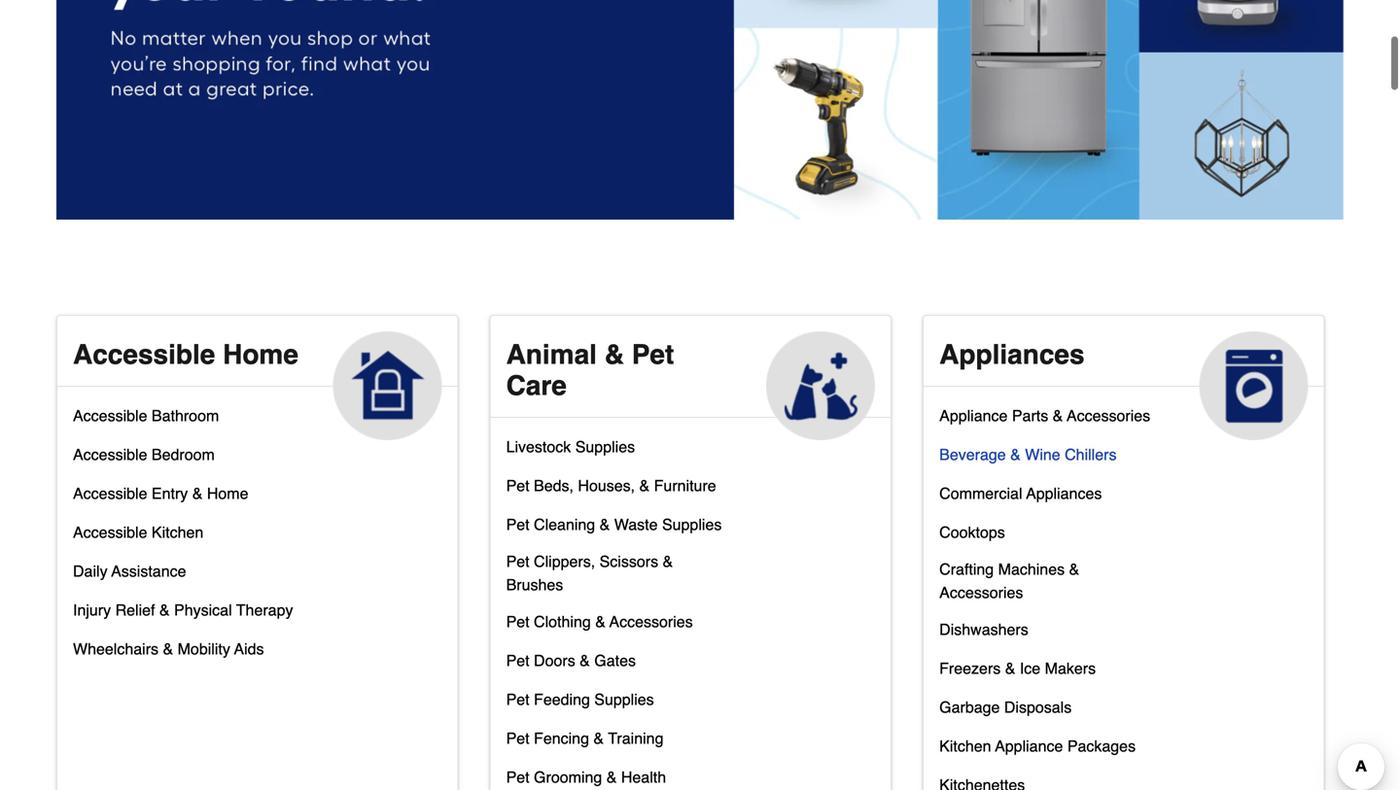 Task type: describe. For each thing, give the bounding box(es) containing it.
wheelchairs
[[73, 640, 159, 658]]

therapy
[[236, 601, 293, 619]]

freezers
[[940, 660, 1001, 678]]

accessories for appliances
[[940, 584, 1024, 602]]

crafting machines & accessories
[[940, 561, 1080, 602]]

injury relief & physical therapy link
[[73, 597, 293, 636]]

injury
[[73, 601, 111, 619]]

accessible bedroom link
[[73, 441, 215, 480]]

relief
[[115, 601, 155, 619]]

freezers & ice makers link
[[940, 655, 1096, 694]]

supplies inside pet cleaning & waste supplies "link"
[[662, 516, 722, 534]]

crafting machines & accessories link
[[940, 558, 1165, 617]]

commercial appliances link
[[940, 480, 1102, 519]]

injury relief & physical therapy
[[73, 601, 293, 619]]

commercial
[[940, 485, 1023, 503]]

0 vertical spatial appliances
[[940, 339, 1085, 370]]

enjoy savings year-round. no matter what you're shopping for, find what you need at a great price. image
[[56, 0, 1344, 220]]

pet cleaning & waste supplies
[[506, 516, 722, 534]]

& inside pet clippers, scissors & brushes
[[663, 553, 673, 571]]

pet doors & gates
[[506, 652, 636, 670]]

clothing
[[534, 613, 591, 631]]

& right relief
[[159, 601, 170, 619]]

accessible bathroom link
[[73, 403, 219, 441]]

dishwashers link
[[940, 617, 1029, 655]]

& left "wine"
[[1011, 446, 1021, 464]]

accessible home
[[73, 339, 298, 370]]

entry
[[152, 485, 188, 503]]

accessible for accessible bathroom
[[73, 407, 147, 425]]

accessible entry & home
[[73, 485, 248, 503]]

cleaning
[[534, 516, 595, 534]]

pet clippers, scissors & brushes link
[[506, 550, 732, 609]]

houses,
[[578, 477, 635, 495]]

animal & pet care image
[[767, 332, 875, 441]]

machines
[[998, 561, 1065, 579]]

appliance parts & accessories
[[940, 407, 1151, 425]]

0 vertical spatial accessories
[[1067, 407, 1151, 425]]

& inside 'link'
[[1005, 660, 1016, 678]]

cooktops link
[[940, 519, 1005, 558]]

crafting
[[940, 561, 994, 579]]

pet grooming & health
[[506, 769, 666, 787]]

parts
[[1012, 407, 1049, 425]]

& right houses,
[[639, 477, 650, 495]]

accessible for accessible kitchen
[[73, 524, 147, 542]]

training
[[608, 730, 664, 748]]

beverage & wine chillers link
[[940, 441, 1117, 480]]

garbage disposals
[[940, 699, 1072, 717]]

pet feeding supplies
[[506, 691, 654, 709]]

daily assistance link
[[73, 558, 186, 597]]

animal & pet care link
[[491, 316, 891, 441]]

accessible for accessible bedroom
[[73, 446, 147, 464]]

accessible kitchen
[[73, 524, 204, 542]]

dishwashers
[[940, 621, 1029, 639]]

furniture
[[654, 477, 716, 495]]

packages
[[1068, 738, 1136, 756]]

& inside animal & pet care
[[605, 339, 624, 370]]

accessible for accessible entry & home
[[73, 485, 147, 503]]

pet fencing & training
[[506, 730, 664, 748]]

& left mobility
[[163, 640, 173, 658]]

assistance
[[111, 563, 186, 581]]

accessible home link
[[57, 316, 458, 441]]

waste
[[614, 516, 658, 534]]

0 vertical spatial appliance
[[940, 407, 1008, 425]]

0 horizontal spatial kitchen
[[152, 524, 204, 542]]

livestock
[[506, 438, 571, 456]]

accessible entry & home link
[[73, 480, 248, 519]]

accessories for animal & pet care
[[610, 613, 693, 631]]

& right clothing
[[595, 613, 606, 631]]

beverage
[[940, 446, 1006, 464]]

ice
[[1020, 660, 1041, 678]]

pet clippers, scissors & brushes
[[506, 553, 673, 594]]

kitchen appliance packages link
[[940, 733, 1136, 772]]

pet for pet fencing & training
[[506, 730, 530, 748]]

grooming
[[534, 769, 602, 787]]

commercial appliances
[[940, 485, 1102, 503]]

pet for pet clothing & accessories
[[506, 613, 530, 631]]

accessible home image
[[333, 332, 442, 441]]

0 vertical spatial home
[[223, 339, 298, 370]]

& right parts on the bottom right of the page
[[1053, 407, 1063, 425]]

wheelchairs & mobility aids
[[73, 640, 264, 658]]

supplies inside livestock supplies link
[[575, 438, 635, 456]]

livestock supplies
[[506, 438, 635, 456]]

pet doors & gates link
[[506, 648, 636, 687]]

& right doors
[[580, 652, 590, 670]]

health
[[621, 769, 666, 787]]



Task type: locate. For each thing, give the bounding box(es) containing it.
garbage disposals link
[[940, 694, 1072, 733]]

kitchen down accessible entry & home link
[[152, 524, 204, 542]]

accessible down accessible bathroom link
[[73, 446, 147, 464]]

1 horizontal spatial kitchen
[[940, 738, 992, 756]]

fencing
[[534, 730, 589, 748]]

accessories
[[1067, 407, 1151, 425], [940, 584, 1024, 602], [610, 613, 693, 631]]

appliance parts & accessories link
[[940, 403, 1151, 441]]

pet for pet grooming & health
[[506, 769, 530, 787]]

wine
[[1025, 446, 1061, 464]]

wheelchairs & mobility aids link
[[73, 636, 264, 675]]

daily
[[73, 563, 108, 581]]

pet cleaning & waste supplies link
[[506, 512, 722, 550]]

appliance up beverage
[[940, 407, 1008, 425]]

pet clothing & accessories link
[[506, 609, 693, 648]]

appliance down disposals
[[995, 738, 1063, 756]]

pet inside animal & pet care
[[632, 339, 674, 370]]

pet grooming & health link
[[506, 764, 666, 791]]

supplies up houses,
[[575, 438, 635, 456]]

& right scissors
[[663, 553, 673, 571]]

& left health
[[607, 769, 617, 787]]

appliance
[[940, 407, 1008, 425], [995, 738, 1063, 756]]

pet fencing & training link
[[506, 725, 664, 764]]

animal
[[506, 339, 597, 370]]

appliances link
[[924, 316, 1324, 441]]

disposals
[[1005, 699, 1072, 717]]

accessories down crafting
[[940, 584, 1024, 602]]

garbage
[[940, 699, 1000, 717]]

1 vertical spatial supplies
[[662, 516, 722, 534]]

home
[[223, 339, 298, 370], [207, 485, 248, 503]]

&
[[605, 339, 624, 370], [1053, 407, 1063, 425], [1011, 446, 1021, 464], [639, 477, 650, 495], [192, 485, 203, 503], [600, 516, 610, 534], [663, 553, 673, 571], [1069, 561, 1080, 579], [159, 601, 170, 619], [595, 613, 606, 631], [163, 640, 173, 658], [580, 652, 590, 670], [1005, 660, 1016, 678], [594, 730, 604, 748], [607, 769, 617, 787]]

supplies down gates
[[595, 691, 654, 709]]

aids
[[234, 640, 264, 658]]

accessories up chillers
[[1067, 407, 1151, 425]]

cooktops
[[940, 524, 1005, 542]]

kitchen appliance packages
[[940, 738, 1136, 756]]

appliances down "wine"
[[1027, 485, 1102, 503]]

pet for pet doors & gates
[[506, 652, 530, 670]]

bedroom
[[152, 446, 215, 464]]

0 vertical spatial kitchen
[[152, 524, 204, 542]]

1 vertical spatial home
[[207, 485, 248, 503]]

1 horizontal spatial accessories
[[940, 584, 1024, 602]]

pet beds, houses, & furniture link
[[506, 473, 716, 512]]

4 accessible from the top
[[73, 485, 147, 503]]

appliances up parts on the bottom right of the page
[[940, 339, 1085, 370]]

5 accessible from the top
[[73, 524, 147, 542]]

doors
[[534, 652, 575, 670]]

daily assistance
[[73, 563, 186, 581]]

pet feeding supplies link
[[506, 687, 654, 725]]

& right entry on the left of page
[[192, 485, 203, 503]]

pet
[[632, 339, 674, 370], [506, 477, 530, 495], [506, 516, 530, 534], [506, 553, 530, 571], [506, 613, 530, 631], [506, 652, 530, 670], [506, 691, 530, 709], [506, 730, 530, 748], [506, 769, 530, 787]]

animal & pet care
[[506, 339, 674, 402]]

pet for pet clippers, scissors & brushes
[[506, 553, 530, 571]]

brushes
[[506, 576, 563, 594]]

beds,
[[534, 477, 574, 495]]

supplies inside 'pet feeding supplies' link
[[595, 691, 654, 709]]

accessible up accessible bedroom
[[73, 407, 147, 425]]

2 accessible from the top
[[73, 407, 147, 425]]

& left waste
[[600, 516, 610, 534]]

chillers
[[1065, 446, 1117, 464]]

accessible bedroom
[[73, 446, 215, 464]]

gates
[[595, 652, 636, 670]]

accessories up gates
[[610, 613, 693, 631]]

accessible up the accessible bathroom
[[73, 339, 215, 370]]

pet for pet cleaning & waste supplies
[[506, 516, 530, 534]]

feeding
[[534, 691, 590, 709]]

2 vertical spatial supplies
[[595, 691, 654, 709]]

0 vertical spatial supplies
[[575, 438, 635, 456]]

physical
[[174, 601, 232, 619]]

bathroom
[[152, 407, 219, 425]]

clippers,
[[534, 553, 595, 571]]

& right machines
[[1069, 561, 1080, 579]]

accessible
[[73, 339, 215, 370], [73, 407, 147, 425], [73, 446, 147, 464], [73, 485, 147, 503], [73, 524, 147, 542]]

1 vertical spatial appliances
[[1027, 485, 1102, 503]]

3 accessible from the top
[[73, 446, 147, 464]]

pet for pet beds, houses, & furniture
[[506, 477, 530, 495]]

pet beds, houses, & furniture
[[506, 477, 716, 495]]

accessible down accessible bedroom link at bottom left
[[73, 485, 147, 503]]

& left training
[[594, 730, 604, 748]]

mobility
[[178, 640, 230, 658]]

2 vertical spatial accessories
[[610, 613, 693, 631]]

freezers & ice makers
[[940, 660, 1096, 678]]

& left ice on the right of the page
[[1005, 660, 1016, 678]]

appliances image
[[1200, 332, 1309, 441]]

kitchen down the garbage
[[940, 738, 992, 756]]

makers
[[1045, 660, 1096, 678]]

1 accessible from the top
[[73, 339, 215, 370]]

1 vertical spatial accessories
[[940, 584, 1024, 602]]

pet clothing & accessories
[[506, 613, 693, 631]]

pet inside pet clippers, scissors & brushes
[[506, 553, 530, 571]]

appliances
[[940, 339, 1085, 370], [1027, 485, 1102, 503]]

accessible for accessible home
[[73, 339, 215, 370]]

pet for pet feeding supplies
[[506, 691, 530, 709]]

accessible bathroom
[[73, 407, 219, 425]]

1 vertical spatial kitchen
[[940, 738, 992, 756]]

livestock supplies link
[[506, 434, 635, 473]]

accessories inside crafting machines & accessories
[[940, 584, 1024, 602]]

& inside crafting machines & accessories
[[1069, 561, 1080, 579]]

accessible up daily assistance
[[73, 524, 147, 542]]

kitchen
[[152, 524, 204, 542], [940, 738, 992, 756]]

scissors
[[600, 553, 658, 571]]

2 horizontal spatial accessories
[[1067, 407, 1151, 425]]

care
[[506, 370, 567, 402]]

1 vertical spatial appliance
[[995, 738, 1063, 756]]

beverage & wine chillers
[[940, 446, 1117, 464]]

accessible kitchen link
[[73, 519, 204, 558]]

supplies down furniture
[[662, 516, 722, 534]]

& right animal at top
[[605, 339, 624, 370]]

0 horizontal spatial accessories
[[610, 613, 693, 631]]



Task type: vqa. For each thing, say whether or not it's contained in the screenshot.
3rd Accessible from the bottom
yes



